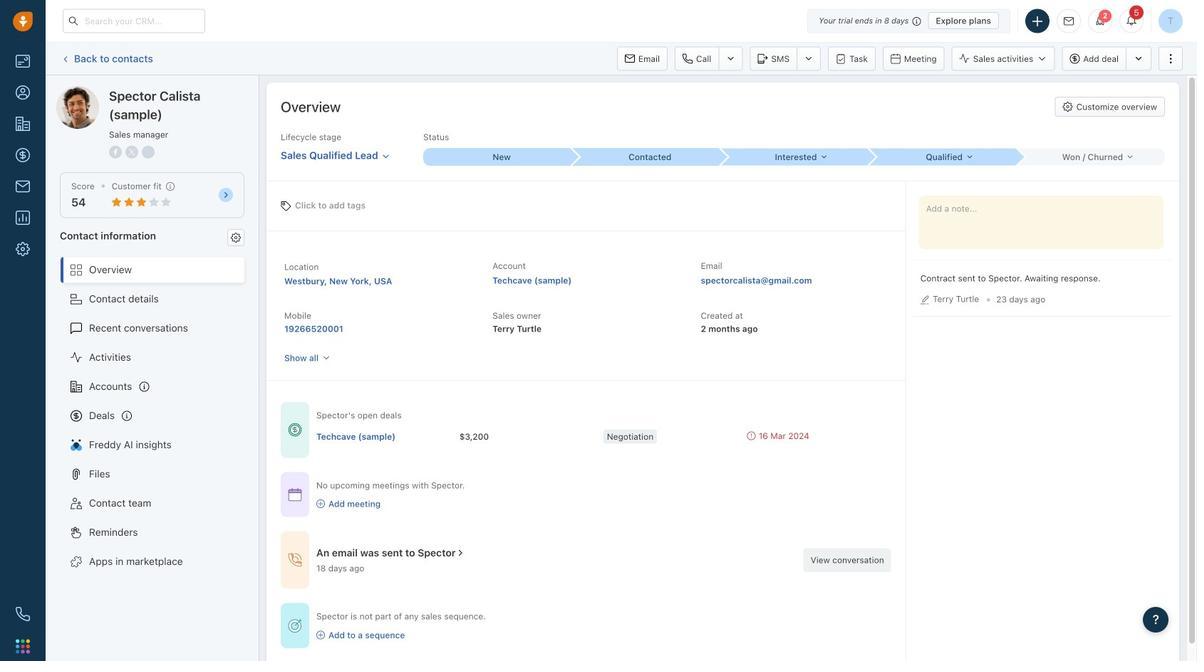 Task type: describe. For each thing, give the bounding box(es) containing it.
mng settings image
[[231, 233, 241, 243]]

container_wx8msf4aqz5i3rn1 image
[[456, 549, 466, 559]]



Task type: locate. For each thing, give the bounding box(es) containing it.
phone image
[[16, 608, 30, 622]]

container_wx8msf4aqz5i3rn1 image
[[288, 423, 302, 438], [747, 432, 756, 441], [288, 488, 302, 502], [316, 500, 325, 509], [288, 554, 302, 568], [288, 620, 302, 634], [316, 632, 325, 640]]

freshworks switcher image
[[16, 640, 30, 654]]

Search your CRM... text field
[[63, 9, 205, 33]]

row
[[316, 423, 891, 452]]

phone element
[[9, 601, 37, 629]]

send email image
[[1064, 17, 1074, 26]]

cell
[[316, 423, 459, 451]]



Task type: vqa. For each thing, say whether or not it's contained in the screenshot.
'row group'
no



